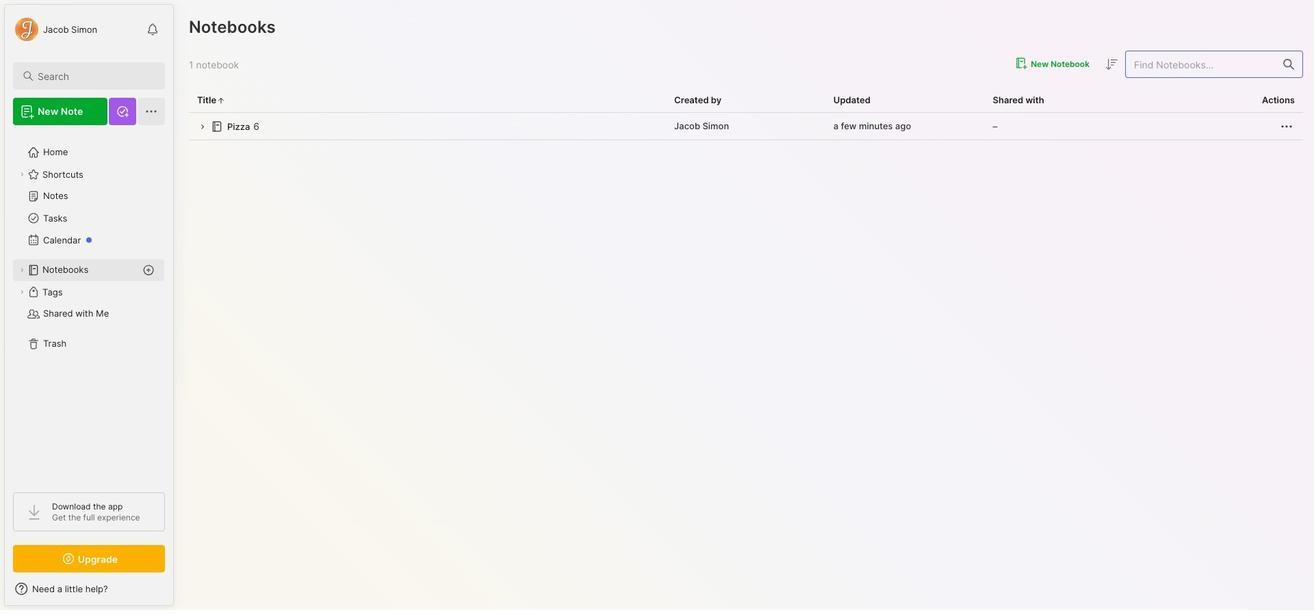 Task type: locate. For each thing, give the bounding box(es) containing it.
none search field inside the main element
[[38, 68, 153, 84]]

None search field
[[38, 68, 153, 84]]

row
[[189, 113, 1304, 140]]

tree
[[5, 134, 173, 481]]

WHAT'S NEW field
[[5, 579, 173, 601]]

main element
[[0, 0, 178, 611]]

Sort field
[[1104, 56, 1120, 73]]



Task type: vqa. For each thing, say whether or not it's contained in the screenshot.
the leftmost SHARE
no



Task type: describe. For each thing, give the bounding box(es) containing it.
Account field
[[13, 16, 97, 43]]

sort options image
[[1104, 56, 1120, 73]]

More actions field
[[1279, 118, 1296, 135]]

Find Notebooks… text field
[[1127, 53, 1276, 76]]

Search text field
[[38, 70, 153, 83]]

click to collapse image
[[173, 586, 183, 602]]

more actions image
[[1279, 118, 1296, 135]]

tree inside the main element
[[5, 134, 173, 481]]

arrow image
[[197, 122, 208, 132]]

expand notebooks image
[[18, 266, 26, 275]]

expand tags image
[[18, 288, 26, 297]]



